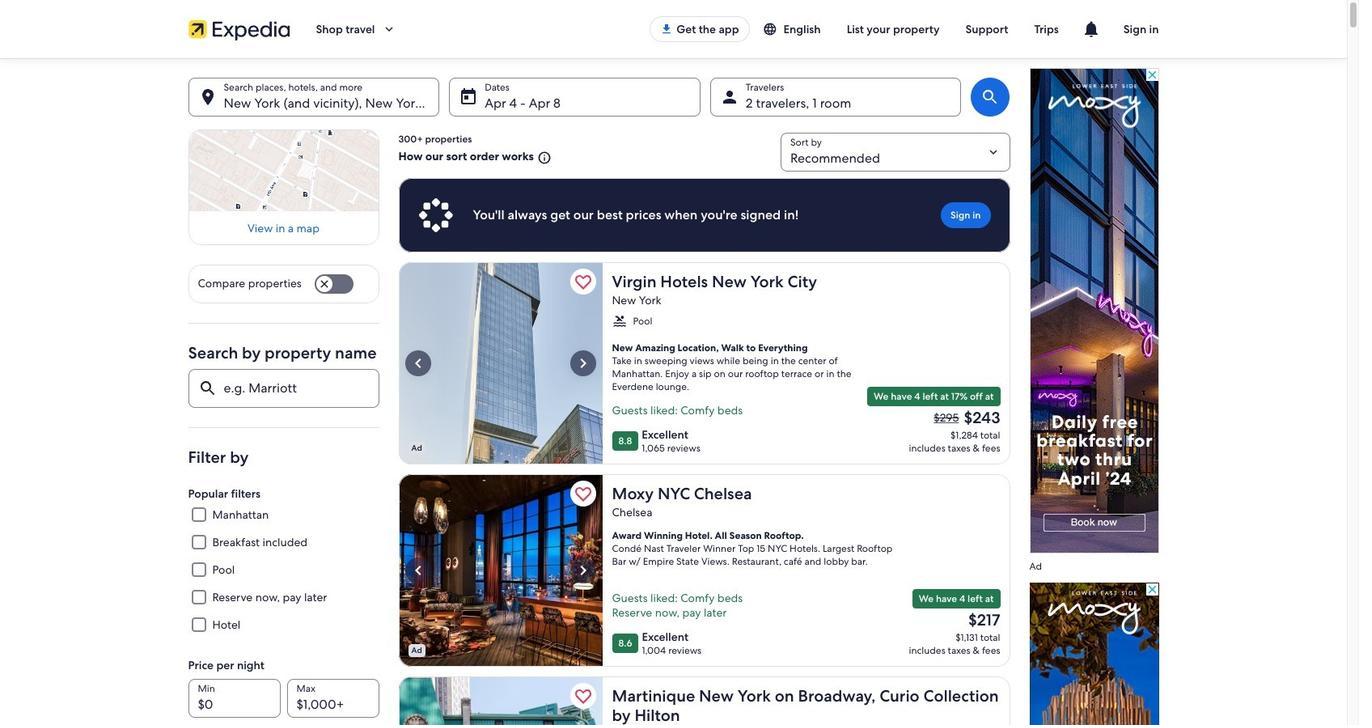 Task type: vqa. For each thing, say whether or not it's contained in the screenshot.
the map image
no



Task type: describe. For each thing, give the bounding box(es) containing it.
bar (on property) image
[[399, 474, 603, 667]]

show next image for virgin hotels new york city image
[[573, 354, 593, 373]]

$1,000 and above, Maximum, Price per night text field
[[287, 679, 379, 718]]

1 vertical spatial small image
[[612, 314, 627, 329]]

room image for second exterior image from the bottom
[[603, 262, 807, 465]]

show previous image for virgin hotels new york city image
[[408, 354, 428, 373]]

room image for 1st exterior image from the bottom of the page
[[603, 677, 807, 725]]

download the app button image
[[661, 23, 674, 36]]



Task type: locate. For each thing, give the bounding box(es) containing it.
2 room image from the top
[[603, 677, 807, 725]]

room image
[[603, 262, 807, 465], [603, 677, 807, 725]]

small image
[[534, 150, 552, 165]]

2 exterior image from the top
[[399, 677, 603, 725]]

0 horizontal spatial small image
[[612, 314, 627, 329]]

0 vertical spatial room image
[[603, 262, 807, 465]]

1 exterior image from the top
[[399, 262, 603, 465]]

1 vertical spatial exterior image
[[399, 677, 603, 725]]

1 room image from the top
[[603, 262, 807, 465]]

1 horizontal spatial small image
[[763, 22, 784, 36]]

$0, Minimum, Price per night text field
[[188, 679, 280, 718]]

show next image for moxy nyc chelsea image
[[573, 561, 593, 580]]

garden image
[[603, 474, 807, 667]]

show previous image for moxy nyc chelsea image
[[408, 561, 428, 580]]

0 vertical spatial small image
[[763, 22, 784, 36]]

communication center icon image
[[1082, 19, 1101, 39]]

expedia logo image
[[188, 18, 290, 40]]

small image
[[763, 22, 784, 36], [612, 314, 627, 329]]

search image
[[981, 87, 1001, 107]]

static map image image
[[188, 130, 379, 211]]

0 vertical spatial exterior image
[[399, 262, 603, 465]]

trailing image
[[382, 22, 396, 36]]

1 vertical spatial room image
[[603, 677, 807, 725]]

exterior image
[[399, 262, 603, 465], [399, 677, 603, 725]]



